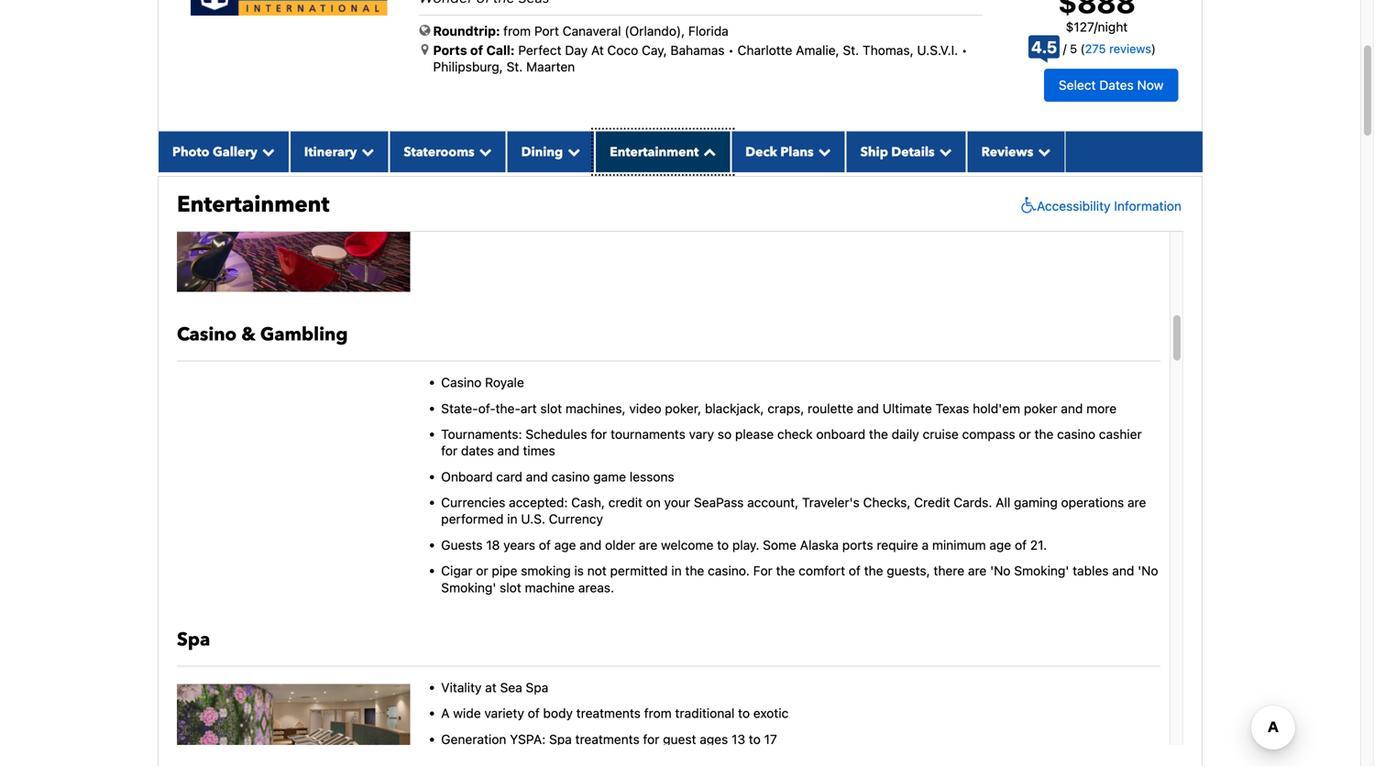 Task type: locate. For each thing, give the bounding box(es) containing it.
0 horizontal spatial entertainment
[[177, 190, 330, 220]]

1 horizontal spatial from
[[645, 706, 672, 722]]

in left u.s.
[[507, 512, 518, 527]]

to for traditional
[[738, 706, 750, 722]]

chevron down image for ship details
[[935, 145, 953, 158]]

account,
[[748, 495, 799, 510]]

0 horizontal spatial casino
[[177, 322, 237, 348]]

chevron down image inside staterooms dropdown button
[[475, 145, 492, 158]]

• right u.s.v.i.
[[962, 43, 968, 58]]

2 vertical spatial are
[[969, 564, 987, 579]]

tournaments: schedules for tournaments vary so please check onboard the daily cruise compass or the casino cashier for dates and times
[[441, 427, 1143, 459]]

st. down call:
[[507, 59, 523, 75]]

in down welcome at the bottom
[[672, 564, 682, 579]]

2 chevron down image from the left
[[357, 145, 375, 158]]

1 horizontal spatial smoking'
[[1015, 564, 1070, 579]]

casino up 'state-' at left bottom
[[441, 375, 482, 390]]

0 horizontal spatial for
[[441, 444, 458, 459]]

on
[[646, 495, 661, 510]]

traveler's
[[803, 495, 860, 510]]

chevron down image up wheelchair image
[[1034, 145, 1051, 158]]

for
[[591, 427, 608, 442], [441, 444, 458, 459], [643, 732, 660, 747]]

slot down pipe
[[500, 580, 522, 596]]

the right for
[[777, 564, 796, 579]]

from up guest on the bottom of page
[[645, 706, 672, 722]]

'no right there
[[991, 564, 1011, 579]]

2 vertical spatial for
[[643, 732, 660, 747]]

0 horizontal spatial •
[[729, 43, 735, 58]]

the down ports
[[865, 564, 884, 579]]

1 • from the left
[[729, 43, 735, 58]]

0 horizontal spatial from
[[504, 23, 531, 39]]

of right years
[[539, 538, 551, 553]]

ports
[[433, 43, 467, 58]]

and up accepted:
[[526, 469, 548, 485]]

smoking' down 21.
[[1015, 564, 1070, 579]]

casino inside 'tournaments: schedules for tournaments vary so please check onboard the daily cruise compass or the casino cashier for dates and times'
[[1058, 427, 1096, 442]]

0 vertical spatial from
[[504, 23, 531, 39]]

chevron down image inside itinerary dropdown button
[[357, 145, 375, 158]]

1 horizontal spatial •
[[962, 43, 968, 58]]

are inside currencies accepted: cash, credit on your seapass account, traveler's checks, credit cards. all gaming operations are performed in u.s. currency
[[1128, 495, 1147, 510]]

0 vertical spatial st.
[[843, 43, 860, 58]]

or left pipe
[[476, 564, 489, 579]]

0 vertical spatial entertainment
[[610, 143, 699, 161]]

entertainment button
[[596, 131, 731, 172]]

2 vertical spatial to
[[749, 732, 761, 747]]

2 horizontal spatial are
[[1128, 495, 1147, 510]]

chevron down image inside photo gallery dropdown button
[[258, 145, 275, 158]]

casino up cash,
[[552, 469, 590, 485]]

and right the roulette
[[857, 401, 880, 416]]

tournaments:
[[441, 427, 522, 442]]

1 vertical spatial or
[[476, 564, 489, 579]]

5
[[1071, 42, 1078, 56]]

casino down more
[[1058, 427, 1096, 442]]

guest
[[663, 732, 697, 747]]

'no right the tables
[[1138, 564, 1159, 579]]

0 vertical spatial or
[[1019, 427, 1032, 442]]

1 vertical spatial casino
[[552, 469, 590, 485]]

1 horizontal spatial are
[[969, 564, 987, 579]]

chevron down image left reviews
[[935, 145, 953, 158]]

vary
[[689, 427, 715, 442]]

lessons
[[630, 469, 675, 485]]

roundtrip: from port canaveral (orlando), florida
[[433, 23, 729, 39]]

photo
[[172, 143, 210, 161]]

your
[[665, 495, 691, 510]]

for left dates
[[441, 444, 458, 459]]

for left guest on the bottom of page
[[643, 732, 660, 747]]

welcome
[[661, 538, 714, 553]]

4 chevron down image from the left
[[1034, 145, 1051, 158]]

2 vertical spatial spa
[[549, 732, 572, 747]]

roulette
[[808, 401, 854, 416]]

there
[[934, 564, 965, 579]]

and right the tables
[[1113, 564, 1135, 579]]

1 horizontal spatial st.
[[843, 43, 860, 58]]

poker
[[1025, 401, 1058, 416]]

in inside currencies accepted: cash, credit on your seapass account, traveler's checks, credit cards. all gaming operations are performed in u.s. currency
[[507, 512, 518, 527]]

chevron down image left dining
[[475, 145, 492, 158]]

chevron down image left itinerary
[[258, 145, 275, 158]]

0 vertical spatial slot
[[541, 401, 562, 416]]

casino
[[1058, 427, 1096, 442], [552, 469, 590, 485]]

cay,
[[642, 43, 667, 58]]

0 horizontal spatial slot
[[500, 580, 522, 596]]

call:
[[487, 43, 515, 58]]

1 horizontal spatial 'no
[[1138, 564, 1159, 579]]

ship
[[861, 143, 889, 161]]

1 vertical spatial in
[[672, 564, 682, 579]]

globe image
[[420, 24, 431, 37]]

treatments
[[577, 706, 641, 722], [576, 732, 640, 747]]

chevron down image
[[258, 145, 275, 158], [357, 145, 375, 158], [935, 145, 953, 158], [1034, 145, 1051, 158]]

entertainment inside dropdown button
[[610, 143, 699, 161]]

chevron down image down maarten
[[563, 145, 581, 158]]

are up permitted
[[639, 538, 658, 553]]

reviews
[[1110, 42, 1152, 56]]

1 horizontal spatial age
[[990, 538, 1012, 553]]

0 horizontal spatial chevron down image
[[475, 145, 492, 158]]

smoking' down cigar
[[441, 580, 497, 596]]

wide
[[453, 706, 481, 722]]

0 horizontal spatial are
[[639, 538, 658, 553]]

to up the 13
[[738, 706, 750, 722]]

1 horizontal spatial casino
[[441, 375, 482, 390]]

chevron down image for reviews
[[1034, 145, 1051, 158]]

traditional
[[676, 706, 735, 722]]

)
[[1152, 42, 1157, 56]]

chevron down image inside reviews dropdown button
[[1034, 145, 1051, 158]]

0 horizontal spatial /
[[1064, 42, 1067, 56]]

17
[[765, 732, 778, 747]]

and up card on the left of page
[[498, 444, 520, 459]]

0 horizontal spatial 'no
[[991, 564, 1011, 579]]

plans
[[781, 143, 814, 161]]

1 horizontal spatial /
[[1095, 19, 1098, 34]]

$127
[[1067, 19, 1095, 34]]

treatments up generation yspa: spa treatments for guest ages 13 to 17
[[577, 706, 641, 722]]

chevron down image inside the dining dropdown button
[[563, 145, 581, 158]]

chevron down image for staterooms
[[475, 145, 492, 158]]

is
[[575, 564, 584, 579]]

minimum
[[933, 538, 987, 553]]

video
[[630, 401, 662, 416]]

ultimate
[[883, 401, 933, 416]]

comfort
[[799, 564, 846, 579]]

information
[[1115, 198, 1182, 214]]

checks,
[[864, 495, 911, 510]]

1 age from the left
[[555, 538, 576, 553]]

the left daily
[[870, 427, 889, 442]]

slot
[[541, 401, 562, 416], [500, 580, 522, 596]]

currencies
[[441, 495, 506, 510]]

chevron down image for itinerary
[[357, 145, 375, 158]]

1 horizontal spatial chevron down image
[[563, 145, 581, 158]]

for down machines,
[[591, 427, 608, 442]]

age left 21.
[[990, 538, 1012, 553]]

chevron down image left the staterooms
[[357, 145, 375, 158]]

/ for $127
[[1095, 19, 1098, 34]]

3 chevron down image from the left
[[935, 145, 953, 158]]

the
[[870, 427, 889, 442], [1035, 427, 1054, 442], [686, 564, 705, 579], [777, 564, 796, 579], [865, 564, 884, 579]]

0 horizontal spatial age
[[555, 538, 576, 553]]

1 vertical spatial treatments
[[576, 732, 640, 747]]

of up philipsburg,
[[471, 43, 483, 58]]

2 chevron down image from the left
[[563, 145, 581, 158]]

0 horizontal spatial or
[[476, 564, 489, 579]]

st. right amalie,
[[843, 43, 860, 58]]

1 vertical spatial from
[[645, 706, 672, 722]]

or
[[1019, 427, 1032, 442], [476, 564, 489, 579]]

of inside cigar or pipe smoking is not permitted in the casino. for the comfort of the guests, there are 'no smoking' tables and 'no smoking' slot machine areas.
[[849, 564, 861, 579]]

select          dates now
[[1059, 77, 1164, 93]]

roundtrip:
[[433, 23, 501, 39]]

cigar or pipe smoking is not permitted in the casino. for the comfort of the guests, there are 'no smoking' tables and 'no smoking' slot machine areas.
[[441, 564, 1159, 596]]

itinerary
[[304, 143, 357, 161]]

of left the body
[[528, 706, 540, 722]]

alaska
[[801, 538, 839, 553]]

chevron up image
[[699, 145, 717, 158]]

cigar
[[441, 564, 473, 579]]

2 horizontal spatial spa
[[549, 732, 572, 747]]

1 vertical spatial /
[[1064, 42, 1067, 56]]

0 vertical spatial smoking'
[[1015, 564, 1070, 579]]

from
[[504, 23, 531, 39], [645, 706, 672, 722]]

0 vertical spatial in
[[507, 512, 518, 527]]

map marker image
[[421, 43, 429, 56]]

tournaments
[[611, 427, 686, 442]]

age down currency
[[555, 538, 576, 553]]

accessibility information link
[[1017, 197, 1182, 215]]

3 chevron down image from the left
[[814, 145, 832, 158]]

accepted:
[[509, 495, 568, 510]]

chevron down image left ship
[[814, 145, 832, 158]]

0 horizontal spatial smoking'
[[441, 580, 497, 596]]

1 chevron down image from the left
[[258, 145, 275, 158]]

a
[[922, 538, 929, 553]]

texas
[[936, 401, 970, 416]]

2 horizontal spatial for
[[643, 732, 660, 747]]

1 vertical spatial slot
[[500, 580, 522, 596]]

check
[[778, 427, 813, 442]]

are right there
[[969, 564, 987, 579]]

to
[[717, 538, 729, 553], [738, 706, 750, 722], [749, 732, 761, 747]]

1 vertical spatial to
[[738, 706, 750, 722]]

1 vertical spatial st.
[[507, 59, 523, 75]]

the down welcome at the bottom
[[686, 564, 705, 579]]

0 vertical spatial casino
[[1058, 427, 1096, 442]]

chevron down image inside ship details dropdown button
[[935, 145, 953, 158]]

are inside cigar or pipe smoking is not permitted in the casino. for the comfort of the guests, there are 'no smoking' tables and 'no smoking' slot machine areas.
[[969, 564, 987, 579]]

casino left "&"
[[177, 322, 237, 348]]

operations
[[1062, 495, 1125, 510]]

permitted
[[611, 564, 668, 579]]

• down florida
[[729, 43, 735, 58]]

hold'em
[[973, 401, 1021, 416]]

1 horizontal spatial for
[[591, 427, 608, 442]]

/ up 4.5 / 5 ( 275 reviews )
[[1095, 19, 1098, 34]]

0 vertical spatial casino
[[177, 322, 237, 348]]

dining button
[[507, 131, 596, 172]]

of
[[471, 43, 483, 58], [539, 538, 551, 553], [1015, 538, 1027, 553], [849, 564, 861, 579], [528, 706, 540, 722]]

1 vertical spatial are
[[639, 538, 658, 553]]

credit
[[609, 495, 643, 510]]

1 vertical spatial spa
[[526, 681, 549, 696]]

yspa:
[[510, 732, 546, 747]]

from up call:
[[504, 23, 531, 39]]

slot right art
[[541, 401, 562, 416]]

1 vertical spatial casino
[[441, 375, 482, 390]]

chevron down image inside deck plans dropdown button
[[814, 145, 832, 158]]

of down ports
[[849, 564, 861, 579]]

1 horizontal spatial or
[[1019, 427, 1032, 442]]

/ inside 4.5 / 5 ( 275 reviews )
[[1064, 42, 1067, 56]]

vitality at sea spa
[[441, 681, 549, 696]]

philipsburg,
[[433, 59, 503, 75]]

staterooms
[[404, 143, 475, 161]]

are right operations
[[1128, 495, 1147, 510]]

0 vertical spatial are
[[1128, 495, 1147, 510]]

to left the '17' on the right bottom
[[749, 732, 761, 747]]

chevron down image for dining
[[563, 145, 581, 158]]

to left play.
[[717, 538, 729, 553]]

casino.
[[708, 564, 750, 579]]

2 horizontal spatial chevron down image
[[814, 145, 832, 158]]

0 vertical spatial spa
[[177, 628, 210, 653]]

1 chevron down image from the left
[[475, 145, 492, 158]]

21.
[[1031, 538, 1048, 553]]

or down poker
[[1019, 427, 1032, 442]]

ship details button
[[846, 131, 967, 172]]

1 horizontal spatial entertainment
[[610, 143, 699, 161]]

vitality
[[441, 681, 482, 696]]

/ left 5
[[1064, 42, 1067, 56]]

0 vertical spatial /
[[1095, 19, 1098, 34]]

1 horizontal spatial in
[[672, 564, 682, 579]]

performed
[[441, 512, 504, 527]]

1 horizontal spatial casino
[[1058, 427, 1096, 442]]

chevron down image
[[475, 145, 492, 158], [563, 145, 581, 158], [814, 145, 832, 158]]

0 horizontal spatial in
[[507, 512, 518, 527]]

poker,
[[665, 401, 702, 416]]

treatments down a wide variety of body treatments from traditional to exotic
[[576, 732, 640, 747]]

0 vertical spatial for
[[591, 427, 608, 442]]



Task type: describe. For each thing, give the bounding box(es) containing it.
18
[[486, 538, 500, 553]]

credit
[[915, 495, 951, 510]]

now
[[1138, 77, 1164, 93]]

1 horizontal spatial slot
[[541, 401, 562, 416]]

generation yspa: spa treatments for guest ages 13 to 17
[[441, 732, 778, 747]]

guests
[[441, 538, 483, 553]]

cruise
[[923, 427, 959, 442]]

reviews
[[982, 143, 1034, 161]]

amalie,
[[796, 43, 840, 58]]

game
[[594, 469, 627, 485]]

art
[[521, 401, 537, 416]]

cash,
[[572, 495, 605, 510]]

photo gallery
[[172, 143, 258, 161]]

card
[[496, 469, 523, 485]]

some
[[763, 538, 797, 553]]

please
[[736, 427, 774, 442]]

gaming
[[1015, 495, 1058, 510]]

tables
[[1073, 564, 1109, 579]]

and inside cigar or pipe smoking is not permitted in the casino. for the comfort of the guests, there are 'no smoking' tables and 'no smoking' slot machine areas.
[[1113, 564, 1135, 579]]

exotic
[[754, 706, 789, 722]]

blackjack,
[[705, 401, 765, 416]]

0 horizontal spatial st.
[[507, 59, 523, 75]]

select
[[1059, 77, 1097, 93]]

onboard
[[817, 427, 866, 442]]

1 'no from the left
[[991, 564, 1011, 579]]

and left more
[[1062, 401, 1084, 416]]

casino for casino & gambling
[[177, 322, 237, 348]]

coco
[[608, 43, 639, 58]]

0 horizontal spatial spa
[[177, 628, 210, 653]]

dates
[[1100, 77, 1134, 93]]

deck plans button
[[731, 131, 846, 172]]

sea
[[500, 681, 523, 696]]

casino for casino royale
[[441, 375, 482, 390]]

u.s.v.i.
[[918, 43, 959, 58]]

at
[[485, 681, 497, 696]]

royal caribbean image
[[191, 0, 388, 15]]

craps,
[[768, 401, 805, 416]]

currencies accepted: cash, credit on your seapass account, traveler's checks, credit cards. all gaming operations are performed in u.s. currency
[[441, 495, 1147, 527]]

not
[[588, 564, 607, 579]]

/ for 4.5
[[1064, 42, 1067, 56]]

chevron down image for photo gallery
[[258, 145, 275, 158]]

of left 21.
[[1015, 538, 1027, 553]]

1 vertical spatial entertainment
[[177, 190, 330, 220]]

guests 18 years of age and older are welcome to play. some alaska ports require a minimum age of 21.
[[441, 538, 1048, 553]]

for
[[754, 564, 773, 579]]

ages
[[700, 732, 729, 747]]

perfect
[[519, 43, 562, 58]]

0 vertical spatial treatments
[[577, 706, 641, 722]]

and inside 'tournaments: schedules for tournaments vary so please check onboard the daily cruise compass or the casino cashier for dates and times'
[[498, 444, 520, 459]]

compass
[[963, 427, 1016, 442]]

a wide variety of body treatments from traditional to exotic
[[441, 706, 789, 722]]

body
[[543, 706, 573, 722]]

machine
[[525, 580, 575, 596]]

the down poker
[[1035, 427, 1054, 442]]

florida
[[689, 23, 729, 39]]

deck plans
[[746, 143, 814, 161]]

charlotte
[[738, 43, 793, 58]]

of inside ports of call: perfect day at coco cay, bahamas • charlotte amalie, st. thomas, u.s.v.i. • philipsburg, st. maarten
[[471, 43, 483, 58]]

night
[[1098, 19, 1129, 34]]

staterooms button
[[389, 131, 507, 172]]

4.5 / 5 ( 275 reviews )
[[1032, 37, 1157, 57]]

entertainment main content
[[149, 0, 1213, 767]]

or inside cigar or pipe smoking is not permitted in the casino. for the comfort of the guests, there are 'no smoking' tables and 'no smoking' slot machine areas.
[[476, 564, 489, 579]]

1 vertical spatial smoking'
[[441, 580, 497, 596]]

pipe
[[492, 564, 518, 579]]

bahamas
[[671, 43, 725, 58]]

1 horizontal spatial spa
[[526, 681, 549, 696]]

2 'no from the left
[[1138, 564, 1159, 579]]

wheelchair image
[[1017, 197, 1038, 215]]

all
[[996, 495, 1011, 510]]

4.5
[[1032, 37, 1058, 57]]

day
[[565, 43, 588, 58]]

state-
[[441, 401, 479, 416]]

onboard card and casino game lessons
[[441, 469, 675, 485]]

in inside cigar or pipe smoking is not permitted in the casino. for the comfort of the guests, there are 'no smoking' tables and 'no smoking' slot machine areas.
[[672, 564, 682, 579]]

to for 13
[[749, 732, 761, 747]]

and up not
[[580, 538, 602, 553]]

gambling
[[260, 322, 348, 348]]

state-of-the-art slot machines, video poker, blackjack, craps, roulette and ultimate texas hold'em poker and more
[[441, 401, 1117, 416]]

gallery
[[213, 143, 258, 161]]

2 • from the left
[[962, 43, 968, 58]]

275
[[1086, 42, 1107, 56]]

daily
[[892, 427, 920, 442]]

variety
[[485, 706, 525, 722]]

older
[[605, 538, 636, 553]]

onboard
[[441, 469, 493, 485]]

dining
[[522, 143, 563, 161]]

1 vertical spatial for
[[441, 444, 458, 459]]

ports of call: perfect day at coco cay, bahamas • charlotte amalie, st. thomas, u.s.v.i. • philipsburg, st. maarten
[[433, 43, 968, 75]]

reviews button
[[967, 131, 1066, 172]]

(
[[1081, 42, 1086, 56]]

details
[[892, 143, 935, 161]]

13
[[732, 732, 746, 747]]

the-
[[496, 401, 521, 416]]

or inside 'tournaments: schedules for tournaments vary so please check onboard the daily cruise compass or the casino cashier for dates and times'
[[1019, 427, 1032, 442]]

photo gallery button
[[158, 131, 290, 172]]

2 age from the left
[[990, 538, 1012, 553]]

chevron down image for deck plans
[[814, 145, 832, 158]]

schedules
[[526, 427, 588, 442]]

casino & gambling
[[177, 322, 348, 348]]

years
[[504, 538, 536, 553]]

thomas,
[[863, 43, 914, 58]]

cashier
[[1100, 427, 1143, 442]]

currency
[[549, 512, 604, 527]]

0 horizontal spatial casino
[[552, 469, 590, 485]]

dates
[[461, 444, 494, 459]]

slot inside cigar or pipe smoking is not permitted in the casino. for the comfort of the guests, there are 'no smoking' tables and 'no smoking' slot machine areas.
[[500, 580, 522, 596]]

guests,
[[887, 564, 931, 579]]

0 vertical spatial to
[[717, 538, 729, 553]]



Task type: vqa. For each thing, say whether or not it's contained in the screenshot.
second 'great' from the bottom
no



